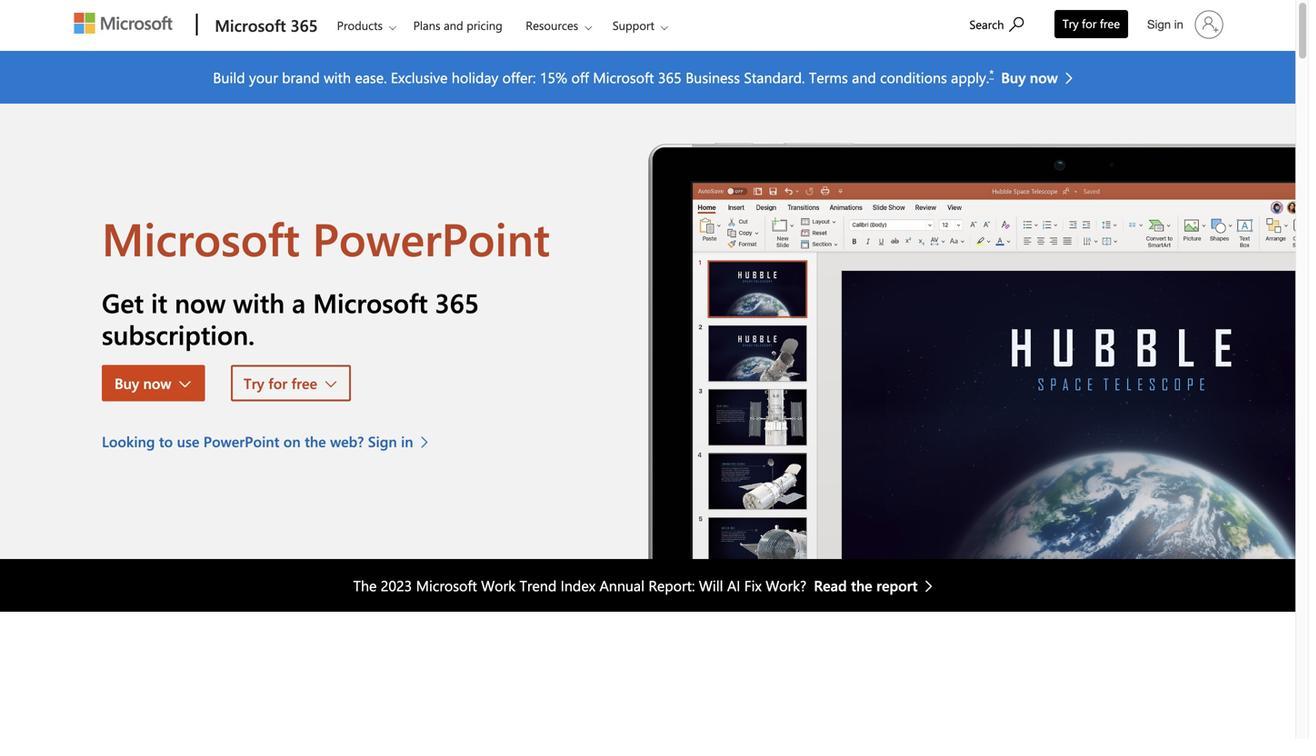 Task type: describe. For each thing, give the bounding box(es) containing it.
looking to use powerpoint on the web? sign in link
[[102, 430, 438, 452]]

0 horizontal spatial 365
[[291, 14, 318, 36]]

support
[[613, 17, 654, 33]]

365 inside get it now with a microsoft 365 subscription.
[[435, 285, 479, 320]]

products button
[[325, 1, 411, 50]]

ai
[[727, 575, 740, 595]]

to
[[159, 431, 173, 451]]

the
[[353, 575, 377, 595]]

sign in
[[1147, 17, 1183, 31]]

microsoft up it
[[102, 207, 300, 268]]

resources
[[526, 17, 578, 33]]

free for try for free link
[[1100, 15, 1120, 31]]

buy now button
[[102, 365, 205, 401]]

microsoft inside 'build your brand with ease. exclusive holiday offer: 15% off microsoft 365 business standard. terms and conditions apply. * buy now'
[[593, 67, 654, 87]]

* link
[[989, 66, 994, 80]]

get
[[102, 285, 144, 320]]

0 horizontal spatial powerpoint
[[203, 431, 279, 451]]

now inside get it now with a microsoft 365 subscription.
[[175, 285, 226, 320]]

trend
[[520, 575, 557, 595]]

try for free link
[[1054, 10, 1128, 38]]

buy inside dropdown button
[[115, 373, 139, 393]]

search
[[969, 16, 1004, 32]]

try for free button
[[231, 365, 351, 401]]

*
[[989, 66, 994, 80]]

looking
[[102, 431, 155, 451]]

get it now with a microsoft 365 subscription.
[[102, 285, 479, 352]]

build
[[213, 67, 245, 87]]

annual
[[600, 575, 645, 595]]

read the report link
[[814, 575, 942, 596]]

products
[[337, 17, 383, 33]]

microsoft 365
[[215, 14, 318, 36]]

work?
[[766, 575, 807, 595]]

report
[[876, 575, 918, 595]]

resources button
[[514, 1, 607, 50]]

plans and pricing
[[413, 17, 502, 33]]

standard.
[[744, 67, 805, 87]]

0 vertical spatial and
[[444, 17, 463, 33]]

conditions
[[880, 67, 947, 87]]

0 vertical spatial the
[[305, 431, 326, 451]]

with for now
[[233, 285, 285, 320]]

read
[[814, 575, 847, 595]]

in inside sign in link
[[1174, 17, 1183, 31]]

buy now
[[115, 373, 171, 393]]

microsoft 365 link
[[206, 1, 323, 50]]

2023
[[381, 575, 412, 595]]

a
[[292, 285, 306, 320]]

use
[[177, 431, 199, 451]]

now inside dropdown button
[[143, 373, 171, 393]]

try for free for try for free link
[[1063, 15, 1120, 31]]

terms
[[809, 67, 848, 87]]

fix
[[744, 575, 762, 595]]

the 2023 microsoft work trend index annual report: will ai fix work? read the report
[[353, 575, 918, 595]]

and inside 'build your brand with ease. exclusive holiday offer: 15% off microsoft 365 business standard. terms and conditions apply. * buy now'
[[852, 67, 876, 87]]



Task type: locate. For each thing, give the bounding box(es) containing it.
0 horizontal spatial with
[[233, 285, 285, 320]]

microsoft inside get it now with a microsoft 365 subscription.
[[313, 285, 428, 320]]

free inside dropdown button
[[291, 373, 317, 393]]

1 horizontal spatial try
[[1063, 15, 1079, 31]]

365
[[291, 14, 318, 36], [658, 67, 682, 87], [435, 285, 479, 320]]

for for try for free link
[[1082, 15, 1097, 31]]

1 horizontal spatial and
[[852, 67, 876, 87]]

1 vertical spatial try for free
[[244, 373, 317, 393]]

for
[[1082, 15, 1097, 31], [268, 373, 287, 393]]

0 horizontal spatial now
[[143, 373, 171, 393]]

1 vertical spatial try
[[244, 373, 264, 393]]

try for free for try for free dropdown button
[[244, 373, 317, 393]]

plans and pricing link
[[405, 1, 511, 45]]

try inside dropdown button
[[244, 373, 264, 393]]

0 horizontal spatial for
[[268, 373, 287, 393]]

now right * link
[[1030, 67, 1058, 87]]

1 horizontal spatial free
[[1100, 15, 1120, 31]]

buy inside 'build your brand with ease. exclusive holiday offer: 15% off microsoft 365 business standard. terms and conditions apply. * buy now'
[[1001, 67, 1026, 87]]

0 vertical spatial try for free
[[1063, 15, 1120, 31]]

index
[[561, 575, 596, 595]]

and right plans at the left
[[444, 17, 463, 33]]

0 horizontal spatial free
[[291, 373, 317, 393]]

1 vertical spatial powerpoint
[[203, 431, 279, 451]]

now right it
[[175, 285, 226, 320]]

the
[[305, 431, 326, 451], [851, 575, 872, 595]]

build your brand with ease. exclusive holiday offer: 15% off microsoft 365 business standard. terms and conditions apply. * buy now
[[213, 66, 1058, 87]]

subscription.
[[102, 316, 255, 352]]

ease.
[[355, 67, 387, 87]]

microsoft right the 2023
[[416, 575, 477, 595]]

buy
[[1001, 67, 1026, 87], [115, 373, 139, 393]]

with left the 'a'
[[233, 285, 285, 320]]

with for brand
[[324, 67, 351, 87]]

15%
[[540, 67, 567, 87]]

2 horizontal spatial 365
[[658, 67, 682, 87]]

0 horizontal spatial in
[[401, 431, 413, 451]]

powerpoint
[[312, 207, 550, 268], [203, 431, 279, 451]]

try for free
[[1063, 15, 1120, 31], [244, 373, 317, 393]]

2 horizontal spatial now
[[1030, 67, 1058, 87]]

holiday
[[452, 67, 498, 87]]

with left ease.
[[324, 67, 351, 87]]

try up buy now link
[[1063, 15, 1079, 31]]

free up on
[[291, 373, 317, 393]]

search button
[[961, 3, 1032, 44]]

1 vertical spatial with
[[233, 285, 285, 320]]

for inside dropdown button
[[268, 373, 287, 393]]

and
[[444, 17, 463, 33], [852, 67, 876, 87]]

try for free inside dropdown button
[[244, 373, 317, 393]]

try for try for free dropdown button
[[244, 373, 264, 393]]

report:
[[648, 575, 695, 595]]

buy now link
[[1001, 66, 1083, 88]]

in right web?
[[401, 431, 413, 451]]

for up looking to use powerpoint on the web? sign in link at the left bottom of the page
[[268, 373, 287, 393]]

0 horizontal spatial buy
[[115, 373, 139, 393]]

business
[[686, 67, 740, 87]]

1 horizontal spatial for
[[1082, 15, 1097, 31]]

0 vertical spatial buy
[[1001, 67, 1026, 87]]

1 vertical spatial and
[[852, 67, 876, 87]]

with inside 'build your brand with ease. exclusive holiday offer: 15% off microsoft 365 business standard. terms and conditions apply. * buy now'
[[324, 67, 351, 87]]

1 horizontal spatial try for free
[[1063, 15, 1120, 31]]

on
[[283, 431, 301, 451]]

1 horizontal spatial buy
[[1001, 67, 1026, 87]]

0 vertical spatial sign
[[1147, 17, 1171, 31]]

looking to use powerpoint on the web? sign in
[[102, 431, 413, 451]]

sign inside looking to use powerpoint on the web? sign in link
[[368, 431, 397, 451]]

sign
[[1147, 17, 1171, 31], [368, 431, 397, 451]]

free for try for free dropdown button
[[291, 373, 317, 393]]

0 horizontal spatial and
[[444, 17, 463, 33]]

1 vertical spatial free
[[291, 373, 317, 393]]

1 vertical spatial for
[[268, 373, 287, 393]]

0 vertical spatial for
[[1082, 15, 1097, 31]]

0 vertical spatial free
[[1100, 15, 1120, 31]]

buy right * link
[[1001, 67, 1026, 87]]

microsoft right the 'a'
[[313, 285, 428, 320]]

in
[[1174, 17, 1183, 31], [401, 431, 413, 451]]

2 vertical spatial 365
[[435, 285, 479, 320]]

plans
[[413, 17, 440, 33]]

with
[[324, 67, 351, 87], [233, 285, 285, 320]]

microsoft
[[215, 14, 286, 36], [593, 67, 654, 87], [102, 207, 300, 268], [313, 285, 428, 320], [416, 575, 477, 595]]

pricing
[[467, 17, 502, 33]]

1 vertical spatial now
[[175, 285, 226, 320]]

will
[[699, 575, 723, 595]]

offer:
[[502, 67, 536, 87]]

Search search field
[[960, 3, 1042, 44]]

1 vertical spatial buy
[[115, 373, 139, 393]]

now inside 'build your brand with ease. exclusive holiday offer: 15% off microsoft 365 business standard. terms and conditions apply. * buy now'
[[1030, 67, 1058, 87]]

try
[[1063, 15, 1079, 31], [244, 373, 264, 393]]

0 vertical spatial with
[[324, 67, 351, 87]]

sign inside sign in link
[[1147, 17, 1171, 31]]

for up buy now link
[[1082, 15, 1097, 31]]

buy up "looking"
[[115, 373, 139, 393]]

the right on
[[305, 431, 326, 451]]

microsoft up your
[[215, 14, 286, 36]]

now down the subscription.
[[143, 373, 171, 393]]

0 horizontal spatial try
[[244, 373, 264, 393]]

1 vertical spatial 365
[[658, 67, 682, 87]]

it
[[151, 285, 167, 320]]

for for try for free dropdown button
[[268, 373, 287, 393]]

0 vertical spatial try
[[1063, 15, 1079, 31]]

0 horizontal spatial the
[[305, 431, 326, 451]]

1 horizontal spatial powerpoint
[[312, 207, 550, 268]]

web?
[[330, 431, 364, 451]]

brand
[[282, 67, 320, 87]]

1 vertical spatial sign
[[368, 431, 397, 451]]

0 vertical spatial in
[[1174, 17, 1183, 31]]

free
[[1100, 15, 1120, 31], [291, 373, 317, 393]]

off
[[571, 67, 589, 87]]

1 horizontal spatial sign
[[1147, 17, 1171, 31]]

1 horizontal spatial with
[[324, 67, 351, 87]]

now
[[1030, 67, 1058, 87], [175, 285, 226, 320], [143, 373, 171, 393]]

support button
[[601, 1, 683, 50]]

1 vertical spatial in
[[401, 431, 413, 451]]

apply.
[[951, 67, 989, 87]]

and right terms
[[852, 67, 876, 87]]

microsoft right the off
[[593, 67, 654, 87]]

your
[[249, 67, 278, 87]]

2 vertical spatial now
[[143, 373, 171, 393]]

0 vertical spatial powerpoint
[[312, 207, 550, 268]]

exclusive
[[391, 67, 448, 87]]

sign right try for free link
[[1147, 17, 1171, 31]]

work
[[481, 575, 516, 595]]

microsoft powerpoint
[[102, 207, 550, 268]]

in inside looking to use powerpoint on the web? sign in link
[[401, 431, 413, 451]]

microsoft image
[[74, 13, 172, 34]]

device screen showing a presentation open in powerpoint image
[[648, 104, 1295, 559]]

sign in link
[[1136, 3, 1231, 46]]

1 horizontal spatial now
[[175, 285, 226, 320]]

with inside get it now with a microsoft 365 subscription.
[[233, 285, 285, 320]]

0 horizontal spatial sign
[[368, 431, 397, 451]]

try for free up on
[[244, 373, 317, 393]]

0 vertical spatial 365
[[291, 14, 318, 36]]

try for try for free link
[[1063, 15, 1079, 31]]

1 vertical spatial the
[[851, 575, 872, 595]]

0 vertical spatial now
[[1030, 67, 1058, 87]]

365 inside 'build your brand with ease. exclusive holiday offer: 15% off microsoft 365 business standard. terms and conditions apply. * buy now'
[[658, 67, 682, 87]]

in right try for free link
[[1174, 17, 1183, 31]]

0 horizontal spatial try for free
[[244, 373, 317, 393]]

1 horizontal spatial the
[[851, 575, 872, 595]]

sign right web?
[[368, 431, 397, 451]]

the right the read
[[851, 575, 872, 595]]

free left the sign in
[[1100, 15, 1120, 31]]

try up the looking to use powerpoint on the web? sign in
[[244, 373, 264, 393]]

1 horizontal spatial 365
[[435, 285, 479, 320]]

try for free up buy now link
[[1063, 15, 1120, 31]]

1 horizontal spatial in
[[1174, 17, 1183, 31]]



Task type: vqa. For each thing, say whether or not it's contained in the screenshot.
It
yes



